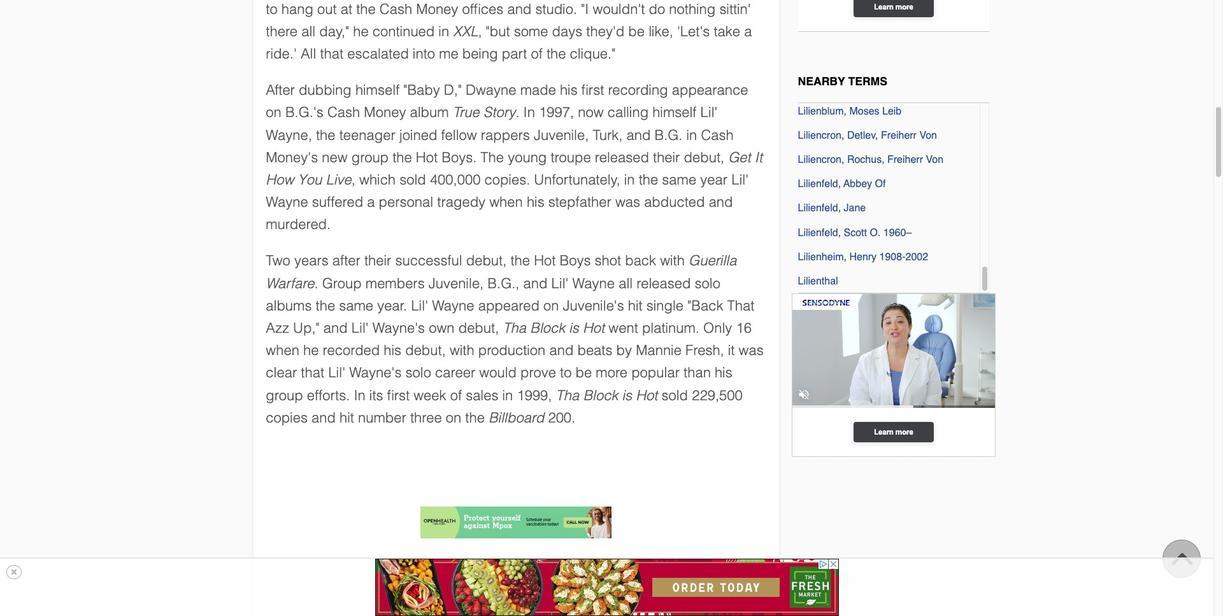 Task type: describe. For each thing, give the bounding box(es) containing it.
leib
[[882, 105, 902, 117]]

o.
[[870, 227, 881, 239]]

dubbing
[[299, 82, 352, 98]]

. for warfare
[[314, 276, 318, 292]]

liliencron, for liliencron, rochus, freiherr von
[[798, 154, 844, 166]]

lilienfeld, abbey of
[[798, 178, 886, 190]]

all
[[301, 46, 316, 62]]

part
[[502, 46, 527, 62]]

week
[[414, 388, 446, 404]]

lilienthal
[[798, 276, 838, 287]]

"but
[[486, 23, 510, 39]]

cash inside the . in 1997, now calling himself lil' wayne, the teenager joined fellow rappers juvenile, turk, and b.g. in cash money's new group the hot boys. the young troupe released their debut,
[[701, 127, 734, 143]]

and up the recorded
[[324, 320, 348, 336]]

back
[[625, 253, 656, 269]]

a inside , "but some days they'd be like, 'let's take a ride.' all that escalated into me being part of the clique."
[[744, 23, 752, 39]]

their inside the . in 1997, now calling himself lil' wayne, the teenager joined fellow rappers juvenile, turk, and b.g. in cash money's new group the hot boys. the young troupe released their debut,
[[653, 150, 680, 165]]

hit inside the . group members juvenile, b.g., and lil' wayne all released solo albums the same year. lil' wayne appeared on juvenile's hit single "back that azz up," and lil' wayne's own debut,
[[628, 298, 643, 314]]

nearby terms
[[798, 74, 888, 88]]

1 horizontal spatial with
[[660, 253, 685, 269]]

terms
[[848, 74, 888, 88]]

rappers
[[481, 127, 530, 143]]

true story
[[453, 105, 516, 121]]

abbey
[[844, 178, 872, 190]]

lilienfeld, scott o. 1960– link
[[798, 223, 912, 239]]

lilienfeld, for lilienfeld, jane
[[798, 203, 841, 214]]

shot
[[595, 253, 621, 269]]

went platinum. only 16 when he recorded his debut, with production and beats by mannie fresh, it was clear that lil' wayne's solo career would prove to be more popular than his group efforts. in its first week of sales in 1999,
[[266, 320, 764, 404]]

unfortunately,
[[534, 172, 620, 188]]

sold inside , which sold 400,000 copies. unfortunately, in the same year lil' wayne suffered a personal tragedy when his stepfather was abducted and murdered.
[[400, 172, 426, 188]]

after
[[332, 253, 361, 269]]

young
[[508, 150, 547, 165]]

lilienthal link
[[798, 272, 838, 288]]

when inside , which sold 400,000 copies. unfortunately, in the same year lil' wayne suffered a personal tragedy when his stepfather was abducted and murdered.
[[489, 194, 523, 210]]

murdered.
[[266, 217, 331, 233]]

. for story
[[516, 105, 520, 121]]

ride.'
[[266, 46, 297, 62]]

boys.
[[442, 150, 477, 165]]

to
[[560, 365, 572, 381]]

lilienfeld, jane link
[[798, 199, 866, 215]]

single
[[647, 298, 684, 314]]

story
[[483, 105, 516, 121]]

days
[[552, 23, 582, 39]]

1908-
[[880, 251, 906, 263]]

, "but some days they'd be like, 'let's take a ride.' all that escalated into me being part of the clique."
[[266, 23, 752, 62]]

true
[[453, 105, 480, 121]]

himself inside after dubbing himself "baby d," dwayne made his first recording appearance on b.g.'s cash money album
[[355, 82, 400, 98]]

copies
[[266, 410, 308, 426]]

be inside , "but some days they'd be like, 'let's take a ride.' all that escalated into me being part of the clique."
[[628, 23, 645, 39]]

live
[[326, 172, 352, 188]]

solo inside "went platinum. only 16 when he recorded his debut, with production and beats by mannie fresh, it was clear that lil' wayne's solo career would prove to be more popular than his group efforts. in its first week of sales in 1999,"
[[406, 365, 431, 381]]

only
[[703, 320, 732, 336]]

0 horizontal spatial block
[[530, 320, 565, 336]]

the
[[481, 150, 504, 165]]

clique."
[[570, 46, 616, 62]]

b.g.,
[[488, 276, 520, 292]]

1 vertical spatial block
[[583, 388, 618, 404]]

lilienheim, henry 1908-2002
[[798, 251, 928, 263]]

stepfather
[[548, 194, 612, 210]]

boys
[[560, 253, 591, 269]]

229,500
[[692, 388, 743, 404]]

three
[[410, 410, 442, 426]]

two
[[266, 253, 290, 269]]

new
[[322, 150, 348, 165]]

was inside "went platinum. only 16 when he recorded his debut, with production and beats by mannie fresh, it was clear that lil' wayne's solo career would prove to be more popular than his group efforts. in its first week of sales in 1999,"
[[739, 343, 764, 359]]

year
[[700, 172, 728, 188]]

abducted
[[644, 194, 705, 210]]

group inside the . in 1997, now calling himself lil' wayne, the teenager joined fellow rappers juvenile, turk, and b.g. in cash money's new group the hot boys. the young troupe released their debut,
[[352, 150, 389, 165]]

be inside "went platinum. only 16 when he recorded his debut, with production and beats by mannie fresh, it was clear that lil' wayne's solo career would prove to be more popular than his group efforts. in its first week of sales in 1999,"
[[576, 365, 592, 381]]

joined
[[399, 127, 437, 143]]

billboard 200.
[[489, 410, 575, 426]]

money
[[364, 105, 406, 121]]

his up 229,500
[[715, 365, 733, 381]]

successful
[[395, 253, 462, 269]]

all
[[619, 276, 633, 292]]

in inside "went platinum. only 16 when he recorded his debut, with production and beats by mannie fresh, it was clear that lil' wayne's solo career would prove to be more popular than his group efforts. in its first week of sales in 1999,"
[[502, 388, 513, 404]]

a inside , which sold 400,000 copies. unfortunately, in the same year lil' wayne suffered a personal tragedy when his stepfather was abducted and murdered.
[[367, 194, 375, 210]]

years
[[294, 253, 329, 269]]

calling
[[608, 105, 649, 121]]

in inside "went platinum. only 16 when he recorded his debut, with production and beats by mannie fresh, it was clear that lil' wayne's solo career would prove to be more popular than his group efforts. in its first week of sales in 1999,"
[[354, 388, 366, 404]]

being
[[462, 46, 498, 62]]

would
[[479, 365, 517, 381]]

platinum.
[[642, 320, 700, 336]]

was inside , which sold 400,000 copies. unfortunately, in the same year lil' wayne suffered a personal tragedy when his stepfather was abducted and murdered.
[[615, 194, 640, 210]]

albums
[[266, 298, 312, 314]]

group inside "went platinum. only 16 when he recorded his debut, with production and beats by mannie fresh, it was clear that lil' wayne's solo career would prove to be more popular than his group efforts. in its first week of sales in 1999,"
[[266, 388, 303, 404]]

and right b.g.,
[[523, 276, 548, 292]]

liliencron, rochus, freiherr von
[[798, 154, 944, 166]]

henry
[[850, 251, 877, 263]]

fresh,
[[686, 343, 724, 359]]

liliencron, detlev, freiherr von
[[798, 130, 937, 141]]

juvenile, inside the . group members juvenile, b.g., and lil' wayne all released solo albums the same year. lil' wayne appeared on juvenile's hit single "back that azz up," and lil' wayne's own debut,
[[429, 276, 484, 292]]

his inside , which sold 400,000 copies. unfortunately, in the same year lil' wayne suffered a personal tragedy when his stepfather was abducted and murdered.
[[527, 194, 545, 210]]

liliencron, rochus, freiherr von link
[[798, 150, 944, 166]]

released inside the . in 1997, now calling himself lil' wayne, the teenager joined fellow rappers juvenile, turk, and b.g. in cash money's new group the hot boys. the young troupe released their debut,
[[595, 150, 649, 165]]

efforts.
[[307, 388, 350, 404]]

16
[[736, 320, 752, 336]]

career
[[435, 365, 475, 381]]

after dubbing himself "baby d," dwayne made his first recording appearance on b.g.'s cash money album
[[266, 82, 748, 121]]

, which sold 400,000 copies. unfortunately, in the same year lil' wayne suffered a personal tragedy when his stepfather was abducted and murdered.
[[266, 172, 749, 233]]

lil' inside the . in 1997, now calling himself lil' wayne, the teenager joined fellow rappers juvenile, turk, and b.g. in cash money's new group the hot boys. the young troupe released their debut,
[[701, 105, 718, 121]]

now
[[578, 105, 604, 121]]

wayne,
[[266, 127, 312, 143]]

lilienfeld, jane
[[798, 203, 866, 214]]

released inside the . group members juvenile, b.g., and lil' wayne all released solo albums the same year. lil' wayne appeared on juvenile's hit single "back that azz up," and lil' wayne's own debut,
[[637, 276, 691, 292]]

recording
[[608, 82, 668, 98]]

himself inside the . in 1997, now calling himself lil' wayne, the teenager joined fellow rappers juvenile, turk, and b.g. in cash money's new group the hot boys. the young troupe released their debut,
[[653, 105, 697, 121]]

it
[[728, 343, 735, 359]]

hot down popular
[[636, 388, 658, 404]]

first inside "went platinum. only 16 when he recorded his debut, with production and beats by mannie fresh, it was clear that lil' wayne's solo career would prove to be more popular than his group efforts. in its first week of sales in 1999,"
[[387, 388, 410, 404]]

escalated
[[347, 46, 409, 62]]

lil' inside , which sold 400,000 copies. unfortunately, in the same year lil' wayne suffered a personal tragedy when his stepfather was abducted and murdered.
[[732, 172, 749, 188]]

2 vertical spatial wayne
[[432, 298, 474, 314]]

lilienfeld, abbey of link
[[798, 175, 886, 191]]

1960–
[[884, 227, 912, 239]]

of inside "went platinum. only 16 when he recorded his debut, with production and beats by mannie fresh, it was clear that lil' wayne's solo career would prove to be more popular than his group efforts. in its first week of sales in 1999,"
[[450, 388, 462, 404]]

the inside , "but some days they'd be like, 'let's take a ride.' all that escalated into me being part of the clique."
[[547, 46, 566, 62]]

tragedy
[[437, 194, 486, 210]]



Task type: vqa. For each thing, say whether or not it's contained in the screenshot.
south.
no



Task type: locate. For each thing, give the bounding box(es) containing it.
solo up week on the bottom left of page
[[406, 365, 431, 381]]

0 horizontal spatial cash
[[327, 105, 360, 121]]

juvenile, down two years after their successful debut, the hot boys shot back with
[[429, 276, 484, 292]]

, left which
[[352, 172, 355, 188]]

with right back
[[660, 253, 685, 269]]

himself up money
[[355, 82, 400, 98]]

lilienheim,
[[798, 251, 847, 263]]

is down the juvenile's
[[569, 320, 579, 336]]

billboard
[[489, 410, 544, 426]]

0 vertical spatial von
[[920, 130, 937, 141]]

wayne's up its
[[349, 365, 402, 381]]

in right b.g.
[[686, 127, 697, 143]]

the inside , which sold 400,000 copies. unfortunately, in the same year lil' wayne suffered a personal tragedy when his stepfather was abducted and murdered.
[[639, 172, 658, 188]]

0 horizontal spatial juvenile,
[[429, 276, 484, 292]]

was right it
[[739, 343, 764, 359]]

same inside , which sold 400,000 copies. unfortunately, in the same year lil' wayne suffered a personal tragedy when his stepfather was abducted and murdered.
[[662, 172, 696, 188]]

hit down efforts.
[[340, 410, 354, 426]]

1 vertical spatial solo
[[406, 365, 431, 381]]

0 horizontal spatial tha
[[503, 320, 526, 336]]

sold
[[400, 172, 426, 188], [662, 388, 688, 404]]

1 horizontal spatial himself
[[653, 105, 697, 121]]

0 horizontal spatial .
[[314, 276, 318, 292]]

1 liliencron, from the top
[[798, 130, 844, 141]]

2 horizontal spatial wayne
[[573, 276, 615, 292]]

rochus,
[[847, 154, 885, 166]]

0 horizontal spatial on
[[266, 105, 281, 121]]

was left abducted
[[615, 194, 640, 210]]

dwayne
[[466, 82, 516, 98]]

in inside , which sold 400,000 copies. unfortunately, in the same year lil' wayne suffered a personal tragedy when his stepfather was abducted and murdered.
[[624, 172, 635, 188]]

his up 1997, on the left top of the page
[[560, 82, 578, 98]]

on down after
[[266, 105, 281, 121]]

0 horizontal spatial be
[[576, 365, 592, 381]]

and inside , which sold 400,000 copies. unfortunately, in the same year lil' wayne suffered a personal tragedy when his stepfather was abducted and murdered.
[[709, 194, 733, 210]]

0 vertical spatial tha block is hot
[[503, 320, 605, 336]]

guerilla warfare
[[266, 253, 737, 292]]

tha block is hot
[[503, 320, 605, 336], [556, 388, 658, 404]]

that inside , "but some days they'd be like, 'let's take a ride.' all that escalated into me being part of the clique."
[[320, 46, 344, 62]]

copies.
[[485, 172, 530, 188]]

1 vertical spatial was
[[739, 343, 764, 359]]

1 lilienfeld, from the top
[[798, 178, 841, 190]]

, left '"but' in the left of the page
[[478, 23, 482, 39]]

0 vertical spatial hit
[[628, 298, 643, 314]]

freiherr for detlev,
[[881, 130, 917, 141]]

0 vertical spatial with
[[660, 253, 685, 269]]

when down copies.
[[489, 194, 523, 210]]

lil' down boys
[[552, 276, 569, 292]]

wayne's inside "went platinum. only 16 when he recorded his debut, with production and beats by mannie fresh, it was clear that lil' wayne's solo career would prove to be more popular than his group efforts. in its first week of sales in 1999,"
[[349, 365, 402, 381]]

hot down the juvenile's
[[583, 320, 605, 336]]

with up the career
[[450, 343, 474, 359]]

get
[[728, 150, 751, 165]]

0 horizontal spatial was
[[615, 194, 640, 210]]

me
[[439, 46, 459, 62]]

lilienfeld, down the lilienfeld, abbey of
[[798, 203, 841, 214]]

1 vertical spatial with
[[450, 343, 474, 359]]

0 horizontal spatial in
[[502, 388, 513, 404]]

himself up b.g.
[[653, 105, 697, 121]]

suffered
[[312, 194, 363, 210]]

of
[[531, 46, 543, 62], [875, 178, 886, 190], [450, 388, 462, 404]]

released
[[595, 150, 649, 165], [637, 276, 691, 292]]

3 lilienfeld, from the top
[[798, 227, 841, 239]]

1 horizontal spatial their
[[653, 150, 680, 165]]

production
[[478, 343, 546, 359]]

album
[[410, 105, 449, 121]]

1 vertical spatial that
[[301, 365, 324, 381]]

1 vertical spatial von
[[926, 154, 944, 166]]

the down sales
[[465, 410, 485, 426]]

than
[[684, 365, 711, 381]]

1 vertical spatial their
[[364, 253, 391, 269]]

the up new
[[316, 127, 335, 143]]

1 horizontal spatial same
[[662, 172, 696, 188]]

lil' inside "went platinum. only 16 when he recorded his debut, with production and beats by mannie fresh, it was clear that lil' wayne's solo career would prove to be more popular than his group efforts. in its first week of sales in 1999,"
[[328, 365, 345, 381]]

1 vertical spatial liliencron,
[[798, 154, 844, 166]]

of right abbey
[[875, 178, 886, 190]]

1 vertical spatial group
[[266, 388, 303, 404]]

0 vertical spatial a
[[744, 23, 752, 39]]

"back
[[688, 298, 723, 314]]

in inside the . in 1997, now calling himself lil' wayne, the teenager joined fellow rappers juvenile, turk, and b.g. in cash money's new group the hot boys. the young troupe released their debut,
[[523, 105, 535, 121]]

2 vertical spatial on
[[446, 410, 461, 426]]

0 horizontal spatial sold
[[400, 172, 426, 188]]

0 vertical spatial cash
[[327, 105, 360, 121]]

"baby
[[403, 82, 440, 98]]

0 vertical spatial freiherr
[[881, 130, 917, 141]]

freiherr for rochus,
[[888, 154, 923, 166]]

in left its
[[354, 388, 366, 404]]

cash up get
[[701, 127, 734, 143]]

get it how you live
[[266, 150, 763, 188]]

lilienblum,
[[798, 105, 847, 117]]

his inside after dubbing himself "baby d," dwayne made his first recording appearance on b.g.'s cash money album
[[560, 82, 578, 98]]

with inside "went platinum. only 16 when he recorded his debut, with production and beats by mannie fresh, it was clear that lil' wayne's solo career would prove to be more popular than his group efforts. in its first week of sales in 1999,"
[[450, 343, 474, 359]]

solo up "back
[[695, 276, 721, 292]]

the up b.g.,
[[511, 253, 530, 269]]

debut, inside the . in 1997, now calling himself lil' wayne, the teenager joined fellow rappers juvenile, turk, and b.g. in cash money's new group the hot boys. the young troupe released their debut,
[[684, 150, 724, 165]]

lil'
[[701, 105, 718, 121], [732, 172, 749, 188], [552, 276, 569, 292], [411, 298, 428, 314], [352, 320, 369, 336], [328, 365, 345, 381]]

their up members on the left top
[[364, 253, 391, 269]]

1 horizontal spatial group
[[352, 150, 389, 165]]

that down the 'he'
[[301, 365, 324, 381]]

his down copies.
[[527, 194, 545, 210]]

they'd
[[586, 23, 625, 39]]

0 vertical spatial .
[[516, 105, 520, 121]]

same up abducted
[[662, 172, 696, 188]]

the
[[547, 46, 566, 62], [316, 127, 335, 143], [393, 150, 412, 165], [639, 172, 658, 188], [511, 253, 530, 269], [316, 298, 335, 314], [465, 410, 485, 426]]

1 horizontal spatial of
[[531, 46, 543, 62]]

same inside the . group members juvenile, b.g., and lil' wayne all released solo albums the same year. lil' wayne appeared on juvenile's hit single "back that azz up," and lil' wayne's own debut,
[[339, 298, 373, 314]]

wayne's inside the . group members juvenile, b.g., and lil' wayne all released solo albums the same year. lil' wayne appeared on juvenile's hit single "back that azz up," and lil' wayne's own debut,
[[373, 320, 425, 336]]

made
[[520, 82, 556, 98]]

1 horizontal spatial on
[[446, 410, 461, 426]]

1 vertical spatial cash
[[701, 127, 734, 143]]

lil' right year.
[[411, 298, 428, 314]]

popular
[[631, 365, 680, 381]]

1 vertical spatial in
[[354, 388, 366, 404]]

a right take
[[744, 23, 752, 39]]

2 vertical spatial of
[[450, 388, 462, 404]]

0 horizontal spatial ,
[[352, 172, 355, 188]]

von for liliencron, rochus, freiherr von
[[926, 154, 944, 166]]

that right all
[[320, 46, 344, 62]]

. group members juvenile, b.g., and lil' wayne all released solo albums the same year. lil' wayne appeared on juvenile's hit single "back that azz up," and lil' wayne's own debut,
[[266, 276, 755, 336]]

1 horizontal spatial be
[[628, 23, 645, 39]]

1 horizontal spatial tha
[[556, 388, 579, 404]]

1 vertical spatial tha block is hot
[[556, 388, 658, 404]]

in down made
[[523, 105, 535, 121]]

released up single
[[637, 276, 691, 292]]

be right to
[[576, 365, 592, 381]]

200.
[[548, 410, 575, 426]]

2 horizontal spatial in
[[686, 127, 697, 143]]

take
[[714, 23, 740, 39]]

0 vertical spatial same
[[662, 172, 696, 188]]

freiherr down leib
[[881, 130, 917, 141]]

the down joined
[[393, 150, 412, 165]]

von for liliencron, detlev, freiherr von
[[920, 130, 937, 141]]

lilienfeld, up lilienheim,
[[798, 227, 841, 239]]

mannie
[[636, 343, 682, 359]]

. up 'rappers'
[[516, 105, 520, 121]]

and inside sold 229,500 copies and hit number three on the
[[312, 410, 336, 426]]

be
[[628, 23, 645, 39], [576, 365, 592, 381]]

the inside the . group members juvenile, b.g., and lil' wayne all released solo albums the same year. lil' wayne appeared on juvenile's hit single "back that azz up," and lil' wayne's own debut,
[[316, 298, 335, 314]]

their
[[653, 150, 680, 165], [364, 253, 391, 269]]

on inside sold 229,500 copies and hit number three on the
[[446, 410, 461, 426]]

tha block is hot down more
[[556, 388, 658, 404]]

1 horizontal spatial juvenile,
[[534, 127, 589, 143]]

2 lilienfeld, from the top
[[798, 203, 841, 214]]

sold up personal
[[400, 172, 426, 188]]

his right the recorded
[[384, 343, 401, 359]]

0 horizontal spatial their
[[364, 253, 391, 269]]

and down year
[[709, 194, 733, 210]]

tha
[[503, 320, 526, 336], [556, 388, 579, 404]]

0 vertical spatial himself
[[355, 82, 400, 98]]

on
[[266, 105, 281, 121], [543, 298, 559, 314], [446, 410, 461, 426]]

and down calling
[[627, 127, 651, 143]]

himself
[[355, 82, 400, 98], [653, 105, 697, 121]]

2 vertical spatial advertisement region
[[375, 559, 839, 617]]

wayne up own on the left of page
[[432, 298, 474, 314]]

when up the clear
[[266, 343, 299, 359]]

group up copies
[[266, 388, 303, 404]]

1 vertical spatial is
[[622, 388, 632, 404]]

1999,
[[517, 388, 552, 404]]

1 horizontal spatial hit
[[628, 298, 643, 314]]

cash
[[327, 105, 360, 121], [701, 127, 734, 143]]

in up "billboard"
[[502, 388, 513, 404]]

, inside , "but some days they'd be like, 'let's take a ride.' all that escalated into me being part of the clique."
[[478, 23, 482, 39]]

lil' up efforts.
[[328, 365, 345, 381]]

and up to
[[549, 343, 574, 359]]

0 vertical spatial wayne
[[266, 194, 308, 210]]

0 vertical spatial group
[[352, 150, 389, 165]]

lilienfeld, scott o. 1960–
[[798, 227, 912, 239]]

2 horizontal spatial on
[[543, 298, 559, 314]]

lilienfeld, up lilienfeld, jane link
[[798, 178, 841, 190]]

own
[[429, 320, 455, 336]]

1997,
[[539, 105, 574, 121]]

the up abducted
[[639, 172, 658, 188]]

lilienfeld, for lilienfeld, abbey of
[[798, 178, 841, 190]]

group down teenager
[[352, 150, 389, 165]]

1 horizontal spatial cash
[[701, 127, 734, 143]]

debut,
[[684, 150, 724, 165], [466, 253, 507, 269], [459, 320, 499, 336], [405, 343, 446, 359]]

0 horizontal spatial group
[[266, 388, 303, 404]]

1 vertical spatial of
[[875, 178, 886, 190]]

tha block is hot down the juvenile's
[[503, 320, 605, 336]]

0 horizontal spatial same
[[339, 298, 373, 314]]

on inside the . group members juvenile, b.g., and lil' wayne all released solo albums the same year. lil' wayne appeared on juvenile's hit single "back that azz up," and lil' wayne's own debut,
[[543, 298, 559, 314]]

debut, up b.g.,
[[466, 253, 507, 269]]

group
[[322, 276, 362, 292]]

b.g.'s
[[285, 105, 324, 121]]

solo inside the . group members juvenile, b.g., and lil' wayne all released solo albums the same year. lil' wayne appeared on juvenile's hit single "back that azz up," and lil' wayne's own debut,
[[695, 276, 721, 292]]

recorded
[[323, 343, 380, 359]]

is down more
[[622, 388, 632, 404]]

and inside "went platinum. only 16 when he recorded his debut, with production and beats by mannie fresh, it was clear that lil' wayne's solo career would prove to be more popular than his group efforts. in its first week of sales in 1999,"
[[549, 343, 574, 359]]

lilienblum, moses leib link
[[798, 102, 902, 118]]

that
[[320, 46, 344, 62], [301, 365, 324, 381]]

sales
[[466, 388, 499, 404]]

0 horizontal spatial is
[[569, 320, 579, 336]]

money's
[[266, 150, 318, 165]]

warfare
[[266, 276, 314, 292]]

tha up production
[[503, 320, 526, 336]]

0 horizontal spatial wayne
[[266, 194, 308, 210]]

sold down popular
[[662, 388, 688, 404]]

2 vertical spatial lilienfeld,
[[798, 227, 841, 239]]

hot left boys
[[534, 253, 556, 269]]

debut, down own on the left of page
[[405, 343, 446, 359]]

lil' up the recorded
[[352, 320, 369, 336]]

with
[[660, 253, 685, 269], [450, 343, 474, 359]]

in right unfortunately,
[[624, 172, 635, 188]]

xxl
[[453, 23, 478, 39]]

×
[[10, 566, 18, 580]]

scott
[[844, 227, 867, 239]]

freiherr
[[881, 130, 917, 141], [888, 154, 923, 166]]

first up the now
[[582, 82, 604, 98]]

the inside sold 229,500 copies and hit number three on the
[[465, 410, 485, 426]]

. inside the . in 1997, now calling himself lil' wayne, the teenager joined fellow rappers juvenile, turk, and b.g. in cash money's new group the hot boys. the young troupe released their debut,
[[516, 105, 520, 121]]

0 horizontal spatial of
[[450, 388, 462, 404]]

1 vertical spatial a
[[367, 194, 375, 210]]

400,000
[[430, 172, 481, 188]]

their down b.g.
[[653, 150, 680, 165]]

wayne down the how
[[266, 194, 308, 210]]

hot down joined
[[416, 150, 438, 165]]

same down group
[[339, 298, 373, 314]]

juvenile,
[[534, 127, 589, 143], [429, 276, 484, 292]]

hot inside the . in 1997, now calling himself lil' wayne, the teenager joined fellow rappers juvenile, turk, and b.g. in cash money's new group the hot boys. the young troupe released their debut,
[[416, 150, 438, 165]]

1 vertical spatial wayne
[[573, 276, 615, 292]]

group
[[352, 150, 389, 165], [266, 388, 303, 404]]

2 liliencron, from the top
[[798, 154, 844, 166]]

it
[[755, 150, 763, 165]]

on inside after dubbing himself "baby d," dwayne made his first recording appearance on b.g.'s cash money album
[[266, 105, 281, 121]]

that
[[727, 298, 755, 314]]

liliencron, down lilienblum,
[[798, 130, 844, 141]]

lilienblum, moses leib
[[798, 105, 902, 117]]

and inside the . in 1997, now calling himself lil' wayne, the teenager joined fellow rappers juvenile, turk, and b.g. in cash money's new group the hot boys. the young troupe released their debut,
[[627, 127, 651, 143]]

0 vertical spatial in
[[686, 127, 697, 143]]

of right part
[[531, 46, 543, 62]]

, for "but
[[478, 23, 482, 39]]

0 horizontal spatial himself
[[355, 82, 400, 98]]

block down more
[[583, 388, 618, 404]]

up,"
[[293, 320, 320, 336]]

1 vertical spatial released
[[637, 276, 691, 292]]

block up production
[[530, 320, 565, 336]]

on left the juvenile's
[[543, 298, 559, 314]]

sold inside sold 229,500 copies and hit number three on the
[[662, 388, 688, 404]]

went
[[609, 320, 638, 336]]

1 horizontal spatial ,
[[478, 23, 482, 39]]

two years after their successful debut, the hot boys shot back with
[[266, 253, 689, 269]]

a down which
[[367, 194, 375, 210]]

of inside , "but some days they'd be like, 'let's take a ride.' all that escalated into me being part of the clique."
[[531, 46, 543, 62]]

0 vertical spatial their
[[653, 150, 680, 165]]

hit inside sold 229,500 copies and hit number three on the
[[340, 410, 354, 426]]

jane
[[844, 203, 866, 214]]

year.
[[377, 298, 407, 314]]

lilienfeld, for lilienfeld, scott o. 1960–
[[798, 227, 841, 239]]

is
[[569, 320, 579, 336], [622, 388, 632, 404]]

0 vertical spatial first
[[582, 82, 604, 98]]

0 horizontal spatial with
[[450, 343, 474, 359]]

1 horizontal spatial in
[[624, 172, 635, 188]]

be left like,
[[628, 23, 645, 39]]

debut, inside the . group members juvenile, b.g., and lil' wayne all released solo albums the same year. lil' wayne appeared on juvenile's hit single "back that azz up," and lil' wayne's own debut,
[[459, 320, 499, 336]]

sold 229,500 copies and hit number three on the
[[266, 388, 743, 426]]

wayne's down year.
[[373, 320, 425, 336]]

advertisement region
[[792, 294, 996, 485], [421, 507, 612, 539], [375, 559, 839, 617]]

0 horizontal spatial first
[[387, 388, 410, 404]]

members
[[366, 276, 425, 292]]

1 vertical spatial on
[[543, 298, 559, 314]]

hit down all
[[628, 298, 643, 314]]

was
[[615, 194, 640, 210], [739, 343, 764, 359]]

1 horizontal spatial was
[[739, 343, 764, 359]]

which
[[359, 172, 396, 188]]

, for which
[[352, 172, 355, 188]]

wayne up the juvenile's
[[573, 276, 615, 292]]

on right three
[[446, 410, 461, 426]]

1 horizontal spatial block
[[583, 388, 618, 404]]

lilienheim, henry 1908-2002 link
[[798, 248, 928, 264]]

liliencron, detlev, freiherr von link
[[798, 126, 937, 142]]

juvenile, down 1997, on the left top of the page
[[534, 127, 589, 143]]

2 vertical spatial in
[[502, 388, 513, 404]]

0 vertical spatial juvenile,
[[534, 127, 589, 143]]

the down 'days'
[[547, 46, 566, 62]]

0 vertical spatial on
[[266, 105, 281, 121]]

0 vertical spatial solo
[[695, 276, 721, 292]]

first inside after dubbing himself "baby d," dwayne made his first recording appearance on b.g.'s cash money album
[[582, 82, 604, 98]]

lil' down get
[[732, 172, 749, 188]]

debut, right own on the left of page
[[459, 320, 499, 336]]

freiherr right rochus,
[[888, 154, 923, 166]]

, inside , which sold 400,000 copies. unfortunately, in the same year lil' wayne suffered a personal tragedy when his stepfather was abducted and murdered.
[[352, 172, 355, 188]]

1 vertical spatial hit
[[340, 410, 354, 426]]

1 vertical spatial advertisement region
[[421, 507, 612, 539]]

debut, up year
[[684, 150, 724, 165]]

1 horizontal spatial solo
[[695, 276, 721, 292]]

0 vertical spatial be
[[628, 23, 645, 39]]

juvenile's
[[563, 298, 624, 314]]

liliencron, for liliencron, detlev, freiherr von
[[798, 130, 844, 141]]

. down years
[[314, 276, 318, 292]]

tha down to
[[556, 388, 579, 404]]

turk,
[[593, 127, 623, 143]]

released down turk,
[[595, 150, 649, 165]]

0 vertical spatial sold
[[400, 172, 426, 188]]

beats
[[578, 343, 613, 359]]

0 vertical spatial ,
[[478, 23, 482, 39]]

0 horizontal spatial in
[[354, 388, 366, 404]]

first right its
[[387, 388, 410, 404]]

lil' down appearance
[[701, 105, 718, 121]]

2 horizontal spatial of
[[875, 178, 886, 190]]

of down the career
[[450, 388, 462, 404]]

hit
[[628, 298, 643, 314], [340, 410, 354, 426]]

cash inside after dubbing himself "baby d," dwayne made his first recording appearance on b.g.'s cash money album
[[327, 105, 360, 121]]

and down efforts.
[[312, 410, 336, 426]]

1 vertical spatial sold
[[662, 388, 688, 404]]

the down group
[[316, 298, 335, 314]]

in inside the . in 1997, now calling himself lil' wayne, the teenager joined fellow rappers juvenile, turk, and b.g. in cash money's new group the hot boys. the young troupe released their debut,
[[686, 127, 697, 143]]

1 vertical spatial juvenile,
[[429, 276, 484, 292]]

1 vertical spatial freiherr
[[888, 154, 923, 166]]

0 vertical spatial advertisement region
[[792, 294, 996, 485]]

when inside "went platinum. only 16 when he recorded his debut, with production and beats by mannie fresh, it was clear that lil' wayne's solo career would prove to be more popular than his group efforts. in its first week of sales in 1999,"
[[266, 343, 299, 359]]

cash down dubbing
[[327, 105, 360, 121]]

in
[[686, 127, 697, 143], [624, 172, 635, 188], [502, 388, 513, 404]]

he
[[303, 343, 319, 359]]

liliencron, up the lilienfeld, abbey of link
[[798, 154, 844, 166]]

0 horizontal spatial solo
[[406, 365, 431, 381]]

,
[[478, 23, 482, 39], [352, 172, 355, 188]]

0 vertical spatial tha
[[503, 320, 526, 336]]

. inside the . group members juvenile, b.g., and lil' wayne all released solo albums the same year. lil' wayne appeared on juvenile's hit single "back that azz up," and lil' wayne's own debut,
[[314, 276, 318, 292]]

1 vertical spatial same
[[339, 298, 373, 314]]

wayne
[[266, 194, 308, 210], [573, 276, 615, 292], [432, 298, 474, 314]]

0 vertical spatial block
[[530, 320, 565, 336]]

0 vertical spatial released
[[595, 150, 649, 165]]

debut, inside "went platinum. only 16 when he recorded his debut, with production and beats by mannie fresh, it was clear that lil' wayne's solo career would prove to be more popular than his group efforts. in its first week of sales in 1999,"
[[405, 343, 446, 359]]

juvenile, inside the . in 1997, now calling himself lil' wayne, the teenager joined fellow rappers juvenile, turk, and b.g. in cash money's new group the hot boys. the young troupe released their debut,
[[534, 127, 589, 143]]

that inside "went platinum. only 16 when he recorded his debut, with production and beats by mannie fresh, it was clear that lil' wayne's solo career would prove to be more popular than his group efforts. in its first week of sales in 1999,"
[[301, 365, 324, 381]]

wayne inside , which sold 400,000 copies. unfortunately, in the same year lil' wayne suffered a personal tragedy when his stepfather was abducted and murdered.
[[266, 194, 308, 210]]

0 horizontal spatial hit
[[340, 410, 354, 426]]

0 vertical spatial in
[[523, 105, 535, 121]]



